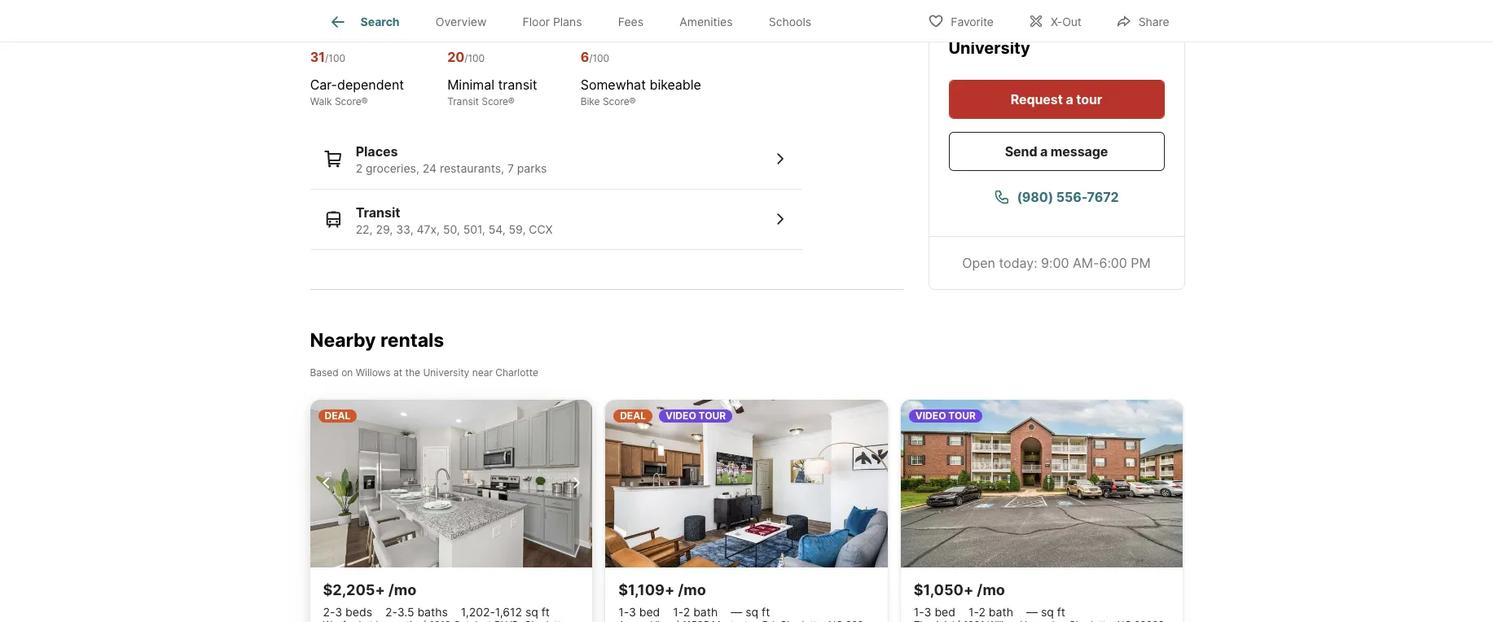 Task type: describe. For each thing, give the bounding box(es) containing it.
1,202-1,612 sq ft
[[461, 605, 550, 619]]

charlotte
[[496, 366, 539, 379]]

9:00
[[1041, 255, 1070, 271]]

the inside willows at the university
[[1103, 14, 1130, 33]]

open
[[963, 255, 996, 271]]

2- for 3
[[323, 605, 335, 619]]

20
[[447, 49, 465, 65]]

6 /100
[[581, 49, 610, 65]]

transit inside transit 22, 29, 33, 47x, 50, 501, 54, 59, ccx
[[356, 204, 401, 220]]

willows inside willows at the university
[[1017, 14, 1080, 33]]

send
[[1005, 143, 1038, 160]]

request
[[1011, 91, 1063, 108]]

plans
[[553, 15, 582, 29]]

next button image
[[566, 474, 586, 493]]

ft for $1,050+
[[1057, 605, 1066, 619]]

photo of 11505 masterton rd, charlotte, nc 28262 image
[[606, 400, 888, 568]]

photo of 1801 willow haven ln, charlotte, nc 28262 image
[[901, 400, 1183, 568]]

score for somewhat
[[603, 95, 630, 108]]

somewhat
[[581, 77, 646, 93]]

parks
[[517, 161, 547, 175]]

transit
[[498, 77, 538, 93]]

transit 22, 29, 33, 47x, 50, 501, 54, 59, ccx
[[356, 204, 553, 236]]

minimal transit transit score ®
[[447, 77, 538, 108]]

fees tab
[[600, 2, 662, 42]]

(980) 556-7672
[[1017, 189, 1119, 205]]

send a message button
[[949, 132, 1165, 171]]

score for car-
[[335, 95, 361, 108]]

ccx
[[529, 222, 553, 236]]

1 tour from the left
[[699, 410, 726, 422]]

7672
[[1087, 189, 1119, 205]]

— sq ft for $1,109+ /mo
[[731, 605, 770, 619]]

fees
[[618, 15, 644, 29]]

47x,
[[417, 222, 440, 236]]

1 deal from the left
[[325, 410, 351, 422]]

2-3 beds
[[323, 605, 372, 619]]

— for $1,050+ /mo
[[1027, 605, 1038, 619]]

— sq ft for $1,050+ /mo
[[1027, 605, 1066, 619]]

bed for $1,050+
[[935, 605, 956, 619]]

restaurants,
[[440, 161, 504, 175]]

501,
[[463, 222, 485, 236]]

2 tour from the left
[[949, 410, 976, 422]]

1-2 bath for $1,109+ /mo
[[673, 605, 718, 619]]

schools
[[769, 15, 812, 29]]

a for send
[[1041, 143, 1048, 160]]

message
[[1051, 143, 1108, 160]]

overview tab
[[418, 2, 505, 42]]

floor plans
[[523, 15, 582, 29]]

search link
[[328, 12, 400, 32]]

$1,050+ /mo
[[914, 582, 1005, 599]]

31 /100
[[310, 49, 345, 65]]

1-3 bed for $1,050+
[[914, 605, 956, 619]]

car-
[[310, 77, 337, 93]]

tab list containing search
[[310, 0, 843, 42]]

overview
[[436, 15, 487, 29]]

x-
[[1051, 14, 1063, 28]]

0 horizontal spatial at
[[394, 366, 403, 379]]

floor plans tab
[[505, 2, 600, 42]]

nearby rentals
[[310, 329, 444, 352]]

50,
[[443, 222, 460, 236]]

1 ft from the left
[[542, 605, 550, 619]]

1 1- from the left
[[619, 605, 629, 619]]

22,
[[356, 222, 373, 236]]

tour
[[1077, 91, 1103, 108]]

/mo for $2,205+ /mo
[[389, 582, 417, 599]]

share button
[[1102, 4, 1184, 37]]

based on willows at the university near charlotte
[[310, 366, 539, 379]]

(980) 556-7672 button
[[949, 178, 1165, 217]]

dependent
[[337, 77, 404, 93]]

based
[[310, 366, 339, 379]]

willows at the university
[[949, 14, 1130, 58]]

2 1- from the left
[[673, 605, 683, 619]]

1 video from the left
[[666, 410, 697, 422]]

2 deal from the left
[[620, 410, 646, 422]]

today:
[[999, 255, 1038, 271]]

3 for $2,205+
[[335, 605, 342, 619]]

request a tour
[[1011, 91, 1103, 108]]

1,202-
[[461, 605, 495, 619]]

6
[[581, 49, 589, 65]]

$2,205+
[[323, 582, 385, 599]]

open today: 9:00 am-6:00 pm
[[963, 255, 1151, 271]]

favorite
[[951, 14, 994, 28]]

groceries,
[[366, 161, 419, 175]]

0 horizontal spatial willows
[[356, 366, 391, 379]]

2 inside places 2 groceries, 24 restaurants, 7 parks
[[356, 161, 363, 175]]

university inside willows at the university
[[949, 38, 1030, 58]]

contact
[[949, 14, 1017, 33]]

sq for $1,050+
[[1041, 605, 1054, 619]]

3 for $1,109+
[[629, 605, 636, 619]]

1-3 bed for $1,109+
[[619, 605, 660, 619]]

1,612
[[495, 605, 522, 619]]



Task type: locate. For each thing, give the bounding box(es) containing it.
3 left beds
[[335, 605, 342, 619]]

2 horizontal spatial score
[[603, 95, 630, 108]]

0 horizontal spatial bath
[[694, 605, 718, 619]]

0 horizontal spatial /100
[[325, 52, 345, 64]]

score for minimal
[[482, 95, 508, 108]]

2 horizontal spatial ®
[[630, 95, 636, 108]]

2 horizontal spatial ft
[[1057, 605, 1066, 619]]

2 bath from the left
[[989, 605, 1014, 619]]

54,
[[489, 222, 506, 236]]

1 horizontal spatial video tour
[[916, 410, 976, 422]]

3
[[335, 605, 342, 619], [629, 605, 636, 619], [924, 605, 932, 619]]

$1,050+
[[914, 582, 974, 599]]

59,
[[509, 222, 526, 236]]

beds
[[346, 605, 372, 619]]

request a tour button
[[949, 80, 1165, 119]]

29,
[[376, 222, 393, 236]]

2 video from the left
[[916, 410, 947, 422]]

0 horizontal spatial 1-2 bath
[[673, 605, 718, 619]]

the left share at right
[[1103, 14, 1130, 33]]

® for car-
[[361, 95, 368, 108]]

2
[[356, 161, 363, 175], [683, 605, 690, 619], [979, 605, 986, 619]]

0 horizontal spatial score
[[335, 95, 361, 108]]

1 vertical spatial the
[[405, 366, 421, 379]]

1-3 bed
[[619, 605, 660, 619], [914, 605, 956, 619]]

® inside car-dependent walk score ®
[[361, 95, 368, 108]]

1- down $1,050+ /mo
[[969, 605, 979, 619]]

1-2 bath for $1,050+ /mo
[[969, 605, 1014, 619]]

the down the rentals on the bottom of page
[[405, 366, 421, 379]]

1 bath from the left
[[694, 605, 718, 619]]

0 horizontal spatial video tour
[[666, 410, 726, 422]]

score down somewhat
[[603, 95, 630, 108]]

0 horizontal spatial 1-3 bed
[[619, 605, 660, 619]]

/100 inside 20 /100
[[465, 52, 485, 64]]

out
[[1063, 14, 1082, 28]]

tab list
[[310, 0, 843, 42]]

near
[[472, 366, 493, 379]]

4 1- from the left
[[969, 605, 979, 619]]

1 vertical spatial transit
[[356, 204, 401, 220]]

bath down $1,050+ /mo
[[989, 605, 1014, 619]]

®
[[361, 95, 368, 108], [508, 95, 515, 108], [630, 95, 636, 108]]

0 horizontal spatial university
[[423, 366, 470, 379]]

a for request
[[1066, 91, 1074, 108]]

0 horizontal spatial deal
[[325, 410, 351, 422]]

1 horizontal spatial tour
[[949, 410, 976, 422]]

university left near
[[423, 366, 470, 379]]

1 horizontal spatial sq
[[746, 605, 759, 619]]

minimal
[[447, 77, 495, 93]]

1 video tour from the left
[[666, 410, 726, 422]]

0 vertical spatial transit
[[447, 95, 479, 108]]

1 horizontal spatial 3
[[629, 605, 636, 619]]

1 1-3 bed from the left
[[619, 605, 660, 619]]

1 horizontal spatial the
[[1103, 14, 1130, 33]]

2 for $1,050+
[[979, 605, 986, 619]]

at right 'out'
[[1084, 14, 1099, 33]]

1 horizontal spatial at
[[1084, 14, 1099, 33]]

0 vertical spatial at
[[1084, 14, 1099, 33]]

2- down $2,205+ /mo
[[385, 605, 397, 619]]

0 vertical spatial university
[[949, 38, 1030, 58]]

places 2 groceries, 24 restaurants, 7 parks
[[356, 143, 547, 175]]

bath for $1,050+ /mo
[[989, 605, 1014, 619]]

1 horizontal spatial deal
[[620, 410, 646, 422]]

am-
[[1073, 255, 1100, 271]]

33,
[[396, 222, 414, 236]]

/mo for $1,109+ /mo
[[678, 582, 706, 599]]

the
[[1103, 14, 1130, 33], [405, 366, 421, 379]]

bed for $1,109+
[[639, 605, 660, 619]]

bath for $1,109+ /mo
[[694, 605, 718, 619]]

1 1-2 bath from the left
[[673, 605, 718, 619]]

/mo
[[389, 582, 417, 599], [678, 582, 706, 599], [977, 582, 1005, 599]]

car-dependent walk score ®
[[310, 77, 404, 108]]

556-
[[1057, 189, 1087, 205]]

score right 'walk'
[[335, 95, 361, 108]]

1 sq from the left
[[526, 605, 538, 619]]

a inside button
[[1041, 143, 1048, 160]]

send a message
[[1005, 143, 1108, 160]]

at down the rentals on the bottom of page
[[394, 366, 403, 379]]

2 ® from the left
[[508, 95, 515, 108]]

2 down $1,050+ /mo
[[979, 605, 986, 619]]

1 vertical spatial at
[[394, 366, 403, 379]]

2 1-2 bath from the left
[[969, 605, 1014, 619]]

3 score from the left
[[603, 95, 630, 108]]

2-
[[323, 605, 335, 619], [385, 605, 397, 619]]

0 horizontal spatial transit
[[356, 204, 401, 220]]

(980)
[[1017, 189, 1054, 205]]

1 horizontal spatial /mo
[[678, 582, 706, 599]]

1 horizontal spatial ft
[[762, 605, 770, 619]]

0 horizontal spatial 3
[[335, 605, 342, 619]]

video tour
[[666, 410, 726, 422], [916, 410, 976, 422]]

bed down $1,109+
[[639, 605, 660, 619]]

3 down $1,109+
[[629, 605, 636, 619]]

/100 up somewhat
[[589, 52, 610, 64]]

score down transit
[[482, 95, 508, 108]]

1 3 from the left
[[335, 605, 342, 619]]

2 down places
[[356, 161, 363, 175]]

2 /mo from the left
[[678, 582, 706, 599]]

rentals
[[380, 329, 444, 352]]

1 horizontal spatial a
[[1066, 91, 1074, 108]]

1 horizontal spatial 2-
[[385, 605, 397, 619]]

1-3 bed down $1,109+
[[619, 605, 660, 619]]

$1,109+ /mo
[[619, 582, 706, 599]]

1 horizontal spatial bath
[[989, 605, 1014, 619]]

—
[[731, 605, 743, 619], [1027, 605, 1038, 619]]

/mo up 3.5
[[389, 582, 417, 599]]

1 horizontal spatial 1-3 bed
[[914, 605, 956, 619]]

3 sq from the left
[[1041, 605, 1054, 619]]

2 horizontal spatial 2
[[979, 605, 986, 619]]

1 horizontal spatial willows
[[1017, 14, 1080, 33]]

24
[[423, 161, 437, 175]]

2 video tour from the left
[[916, 410, 976, 422]]

0 vertical spatial the
[[1103, 14, 1130, 33]]

1-2 bath down $1,050+ /mo
[[969, 605, 1014, 619]]

2 bed from the left
[[935, 605, 956, 619]]

search
[[361, 15, 400, 29]]

7
[[508, 161, 514, 175]]

at inside willows at the university
[[1084, 14, 1099, 33]]

2 horizontal spatial 3
[[924, 605, 932, 619]]

transit inside minimal transit transit score ®
[[447, 95, 479, 108]]

x-out button
[[1014, 4, 1096, 37]]

1 horizontal spatial university
[[949, 38, 1030, 58]]

1 horizontal spatial — sq ft
[[1027, 605, 1066, 619]]

6:00
[[1100, 255, 1128, 271]]

somewhat bikeable bike score ®
[[581, 77, 702, 108]]

/100
[[325, 52, 345, 64], [465, 52, 485, 64], [589, 52, 610, 64]]

1 2- from the left
[[323, 605, 335, 619]]

deal
[[325, 410, 351, 422], [620, 410, 646, 422]]

2 2- from the left
[[385, 605, 397, 619]]

2 score from the left
[[482, 95, 508, 108]]

/100 inside 31 /100
[[325, 52, 345, 64]]

3 1- from the left
[[914, 605, 925, 619]]

transit up 29,
[[356, 204, 401, 220]]

photo of 1018 catalyst blvd, charlotte, nc 28262 image
[[310, 400, 593, 568]]

/mo right $1,109+
[[678, 582, 706, 599]]

schools tab
[[751, 2, 830, 42]]

a
[[1066, 91, 1074, 108], [1041, 143, 1048, 160]]

transit
[[447, 95, 479, 108], [356, 204, 401, 220]]

0 horizontal spatial video
[[666, 410, 697, 422]]

/100 for 20
[[465, 52, 485, 64]]

3 for $1,050+
[[924, 605, 932, 619]]

1 horizontal spatial transit
[[447, 95, 479, 108]]

a left tour
[[1066, 91, 1074, 108]]

1 bed from the left
[[639, 605, 660, 619]]

1 horizontal spatial score
[[482, 95, 508, 108]]

3 /100 from the left
[[589, 52, 610, 64]]

previous button image
[[317, 474, 336, 493]]

2- for 3.5
[[385, 605, 397, 619]]

transit down minimal
[[447, 95, 479, 108]]

video
[[666, 410, 697, 422], [916, 410, 947, 422]]

/100 for 31
[[325, 52, 345, 64]]

floor
[[523, 15, 550, 29]]

1-
[[619, 605, 629, 619], [673, 605, 683, 619], [914, 605, 925, 619], [969, 605, 979, 619]]

0 horizontal spatial — sq ft
[[731, 605, 770, 619]]

1 — from the left
[[731, 605, 743, 619]]

® inside minimal transit transit score ®
[[508, 95, 515, 108]]

1-2 bath down $1,109+ /mo
[[673, 605, 718, 619]]

bed down the $1,050+
[[935, 605, 956, 619]]

0 horizontal spatial sq
[[526, 605, 538, 619]]

favorite button
[[915, 4, 1008, 37]]

/100 up minimal
[[465, 52, 485, 64]]

0 horizontal spatial a
[[1041, 143, 1048, 160]]

$2,205+ /mo
[[323, 582, 417, 599]]

bath
[[694, 605, 718, 619], [989, 605, 1014, 619]]

1 horizontal spatial video
[[916, 410, 947, 422]]

0 horizontal spatial ®
[[361, 95, 368, 108]]

university
[[949, 38, 1030, 58], [423, 366, 470, 379]]

/mo for $1,050+ /mo
[[977, 582, 1005, 599]]

2 horizontal spatial /mo
[[977, 582, 1005, 599]]

on
[[342, 366, 353, 379]]

1-3 bed down the $1,050+
[[914, 605, 956, 619]]

20 /100
[[447, 49, 485, 65]]

score inside minimal transit transit score ®
[[482, 95, 508, 108]]

baths
[[418, 605, 448, 619]]

— for $1,109+ /mo
[[731, 605, 743, 619]]

1- down $1,109+
[[619, 605, 629, 619]]

$1,109+
[[619, 582, 675, 599]]

1- down $1,109+ /mo
[[673, 605, 683, 619]]

university down contact
[[949, 38, 1030, 58]]

a right 'send'
[[1041, 143, 1048, 160]]

nearby
[[310, 329, 376, 352]]

amenities tab
[[662, 2, 751, 42]]

0 horizontal spatial 2
[[356, 161, 363, 175]]

3 ® from the left
[[630, 95, 636, 108]]

3 down the $1,050+
[[924, 605, 932, 619]]

2 — from the left
[[1027, 605, 1038, 619]]

0 horizontal spatial —
[[731, 605, 743, 619]]

2- left beds
[[323, 605, 335, 619]]

2 — sq ft from the left
[[1027, 605, 1066, 619]]

/mo right the $1,050+
[[977, 582, 1005, 599]]

0 vertical spatial willows
[[1017, 14, 1080, 33]]

® for somewhat
[[630, 95, 636, 108]]

2-3.5 baths
[[385, 605, 448, 619]]

® down transit
[[508, 95, 515, 108]]

bath down $1,109+ /mo
[[694, 605, 718, 619]]

2 horizontal spatial /100
[[589, 52, 610, 64]]

ft for $1,109+
[[762, 605, 770, 619]]

0 horizontal spatial /mo
[[389, 582, 417, 599]]

1 vertical spatial university
[[423, 366, 470, 379]]

— sq ft
[[731, 605, 770, 619], [1027, 605, 1066, 619]]

31
[[310, 49, 325, 65]]

1 — sq ft from the left
[[731, 605, 770, 619]]

a inside button
[[1066, 91, 1074, 108]]

walk
[[310, 95, 332, 108]]

sq
[[526, 605, 538, 619], [746, 605, 759, 619], [1041, 605, 1054, 619]]

3 /mo from the left
[[977, 582, 1005, 599]]

0 vertical spatial a
[[1066, 91, 1074, 108]]

1 horizontal spatial 2
[[683, 605, 690, 619]]

ft
[[542, 605, 550, 619], [762, 605, 770, 619], [1057, 605, 1066, 619]]

2 sq from the left
[[746, 605, 759, 619]]

3 ft from the left
[[1057, 605, 1066, 619]]

x-out
[[1051, 14, 1082, 28]]

score inside somewhat bikeable bike score ®
[[603, 95, 630, 108]]

1 horizontal spatial ®
[[508, 95, 515, 108]]

1 score from the left
[[335, 95, 361, 108]]

1 horizontal spatial bed
[[935, 605, 956, 619]]

1 ® from the left
[[361, 95, 368, 108]]

2 down $1,109+ /mo
[[683, 605, 690, 619]]

(980) 556-7672 link
[[949, 178, 1165, 217]]

/100 up car-
[[325, 52, 345, 64]]

0 horizontal spatial tour
[[699, 410, 726, 422]]

1 vertical spatial willows
[[356, 366, 391, 379]]

2 1-3 bed from the left
[[914, 605, 956, 619]]

0 horizontal spatial ft
[[542, 605, 550, 619]]

3 3 from the left
[[924, 605, 932, 619]]

1 horizontal spatial /100
[[465, 52, 485, 64]]

1 /mo from the left
[[389, 582, 417, 599]]

bed
[[639, 605, 660, 619], [935, 605, 956, 619]]

pm
[[1131, 255, 1151, 271]]

0 horizontal spatial bed
[[639, 605, 660, 619]]

1 horizontal spatial —
[[1027, 605, 1038, 619]]

sq for $1,109+
[[746, 605, 759, 619]]

® inside somewhat bikeable bike score ®
[[630, 95, 636, 108]]

1- down the $1,050+
[[914, 605, 925, 619]]

bike
[[581, 95, 600, 108]]

1-2 bath
[[673, 605, 718, 619], [969, 605, 1014, 619]]

1 horizontal spatial 1-2 bath
[[969, 605, 1014, 619]]

score inside car-dependent walk score ®
[[335, 95, 361, 108]]

3.5
[[397, 605, 414, 619]]

bikeable
[[650, 77, 702, 93]]

0 horizontal spatial the
[[405, 366, 421, 379]]

/100 inside 6 /100
[[589, 52, 610, 64]]

0 horizontal spatial 2-
[[323, 605, 335, 619]]

1 /100 from the left
[[325, 52, 345, 64]]

1 vertical spatial a
[[1041, 143, 1048, 160]]

® for minimal
[[508, 95, 515, 108]]

2 3 from the left
[[629, 605, 636, 619]]

2 /100 from the left
[[465, 52, 485, 64]]

® down dependent
[[361, 95, 368, 108]]

2 horizontal spatial sq
[[1041, 605, 1054, 619]]

/100 for 6
[[589, 52, 610, 64]]

® down somewhat
[[630, 95, 636, 108]]

2 ft from the left
[[762, 605, 770, 619]]

share
[[1139, 14, 1170, 28]]

2 for $1,109+
[[683, 605, 690, 619]]

places
[[356, 143, 398, 160]]

amenities
[[680, 15, 733, 29]]



Task type: vqa. For each thing, say whether or not it's contained in the screenshot.


